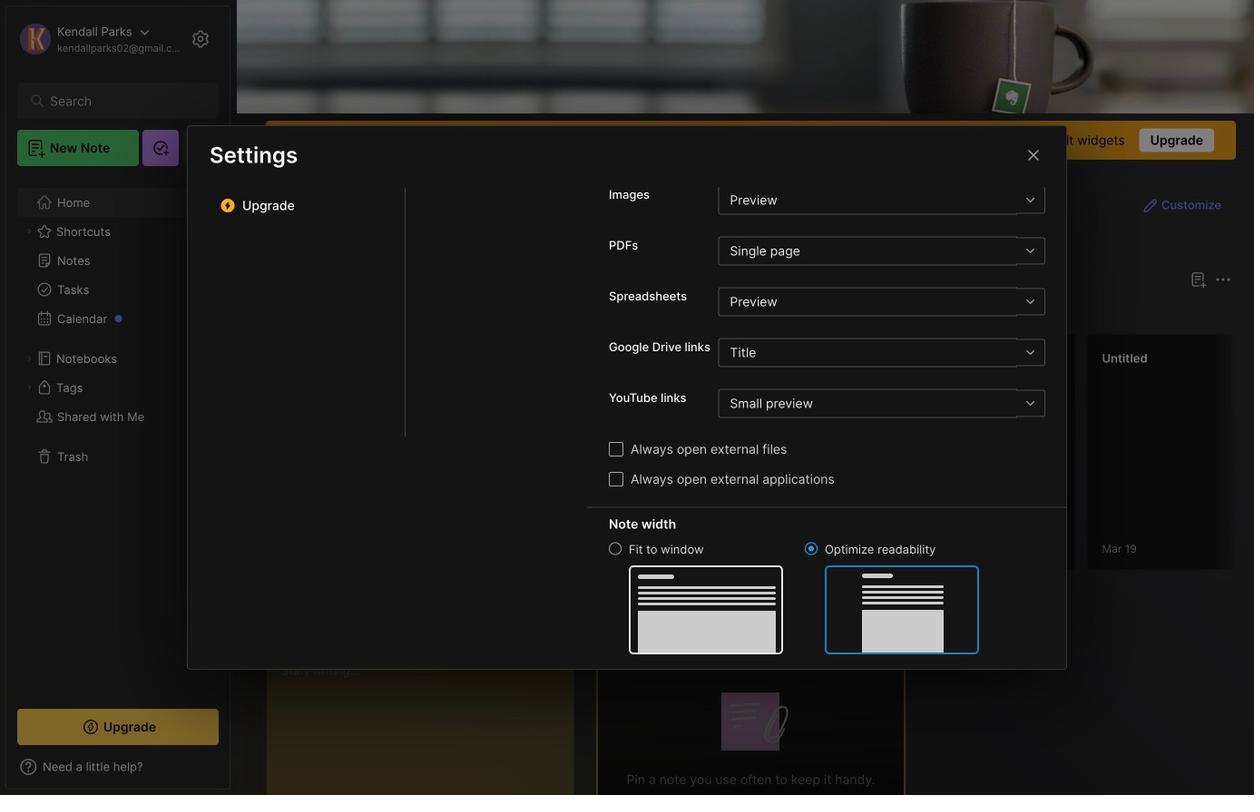 Task type: locate. For each thing, give the bounding box(es) containing it.
2 tab from the left
[[661, 301, 735, 323]]

None checkbox
[[609, 472, 624, 487]]

0 horizontal spatial tab
[[600, 301, 654, 323]]

None checkbox
[[609, 442, 624, 457]]

expand notebooks image
[[24, 353, 34, 364]]

None search field
[[50, 90, 195, 112]]

1 horizontal spatial tab
[[661, 301, 735, 323]]

Search text field
[[50, 93, 195, 110]]

Start writing… text field
[[281, 647, 573, 795]]

None radio
[[805, 542, 818, 555]]

None radio
[[609, 542, 622, 555]]

tab list
[[406, 0, 587, 437], [600, 301, 1229, 323]]

row group
[[597, 334, 1255, 581]]

0 horizontal spatial tab list
[[406, 0, 587, 437]]

main element
[[0, 0, 236, 795]]

settings image
[[190, 28, 212, 50]]

tree
[[6, 177, 230, 693]]

option group
[[609, 541, 980, 655]]

Choose default view option for Spreadsheets field
[[718, 287, 1046, 316]]

tab
[[600, 301, 654, 323], [661, 301, 735, 323]]



Task type: describe. For each thing, give the bounding box(es) containing it.
1 tab from the left
[[600, 301, 654, 323]]

expand tags image
[[24, 382, 34, 393]]

Choose default view option for Images field
[[718, 186, 1046, 215]]

Choose default view option for PDFs field
[[718, 236, 1046, 266]]

close image
[[1023, 144, 1045, 166]]

Choose default view option for YouTube links field
[[718, 389, 1045, 418]]

tree inside main element
[[6, 177, 230, 693]]

1 horizontal spatial tab list
[[600, 301, 1229, 323]]

Choose default view option for Google Drive links field
[[718, 338, 1045, 367]]

none search field inside main element
[[50, 90, 195, 112]]



Task type: vqa. For each thing, say whether or not it's contained in the screenshot.
Untitled
no



